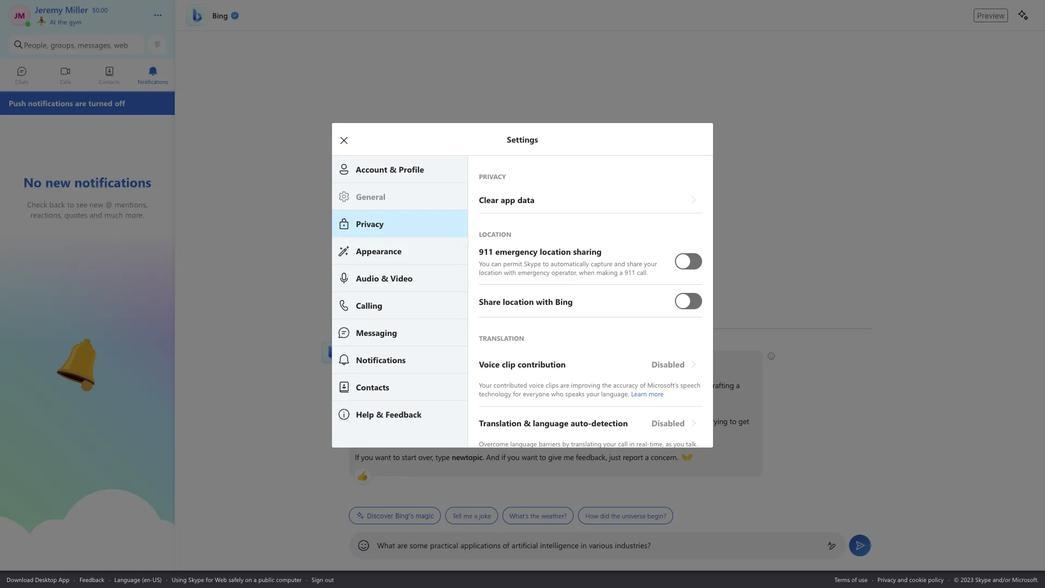 Task type: describe. For each thing, give the bounding box(es) containing it.
safely
[[229, 576, 244, 584]]

for right story
[[373, 392, 383, 403]]

location
[[479, 268, 502, 277]]

any
[[381, 380, 393, 391]]

the right at
[[58, 17, 67, 26]]

people, groups, messages, web button
[[9, 35, 144, 54]]

what
[[378, 540, 395, 551]]

don't
[[613, 416, 630, 427]]

an
[[367, 416, 375, 427]]

improving
[[571, 381, 601, 389]]

applications
[[461, 540, 501, 551]]

groups, inside button
[[50, 39, 76, 50]]

for left web
[[206, 576, 213, 584]]

at the gym button
[[35, 15, 143, 26]]

what's the weather? button
[[503, 507, 574, 525]]

Type a message text field
[[378, 540, 819, 551]]

speech
[[681, 381, 701, 389]]

still
[[436, 416, 447, 427]]

2 horizontal spatial you
[[508, 452, 520, 462]]

clips
[[546, 381, 559, 389]]

when
[[580, 268, 595, 277]]

the inside button
[[531, 512, 540, 520]]

sign
[[312, 576, 323, 584]]

language.
[[602, 389, 630, 398]]

desktop
[[35, 576, 57, 584]]

me right give
[[564, 452, 574, 462]]

in inside ask me any type of question, like finding vegan restaurants in cambridge, itinerary for your trip to europe or drafting a story for curious kids. in groups, remember to mention me with @bing. i'm an ai preview, so i'm still learning. sometimes i might say something weird. don't get mad at me, i'm just trying to get better! if you want to start over, type
[[549, 380, 555, 391]]

the right did at the bottom of the page
[[612, 512, 621, 520]]

itinerary
[[596, 380, 623, 391]]

at
[[661, 416, 668, 427]]

me down voice
[[535, 392, 546, 403]]

your
[[479, 381, 492, 389]]

sometimes
[[479, 416, 515, 427]]

joke
[[480, 512, 491, 520]]

learning.
[[449, 416, 477, 427]]

mention
[[506, 392, 533, 403]]

cookie
[[910, 576, 927, 584]]

use
[[859, 576, 868, 584]]

me,
[[670, 416, 682, 427]]

on
[[245, 576, 252, 584]]

hey, this is bing ! how can i help you today?
[[355, 356, 499, 367]]

of left 'use'
[[852, 576, 858, 584]]

how inside button
[[586, 512, 599, 520]]

of left 'artificial'
[[503, 540, 510, 551]]

kids.
[[410, 392, 425, 403]]

of inside your contributed voice clips are improving the accuracy of microsoft's speech technology for everyone who speaks your language.
[[640, 381, 646, 389]]

this
[[371, 356, 383, 367]]

language
[[114, 576, 140, 584]]

today?
[[475, 356, 497, 367]]

me inside button
[[464, 512, 473, 520]]

a inside ask me any type of question, like finding vegan restaurants in cambridge, itinerary for your trip to europe or drafting a story for curious kids. in groups, remember to mention me with @bing. i'm an ai preview, so i'm still learning. sometimes i might say something weird. don't get mad at me, i'm just trying to get better! if you want to start over, type
[[737, 380, 740, 391]]

feedback,
[[576, 452, 608, 462]]

a right report
[[646, 452, 649, 462]]

skype inside you can permit skype to automatically capture and share your location with emergency operator, when making a 911 call.
[[524, 259, 541, 268]]

computer
[[276, 576, 302, 584]]

share
[[627, 259, 643, 268]]

2 get from the left
[[739, 416, 750, 427]]

using skype for web safely on a public computer link
[[172, 576, 302, 584]]

discover
[[367, 512, 394, 520]]

(smileeyes)
[[500, 356, 536, 366]]

for right the itinerary at the bottom right of the page
[[625, 380, 634, 391]]

i inside ask me any type of question, like finding vegan restaurants in cambridge, itinerary for your trip to europe or drafting a story for curious kids. in groups, remember to mention me with @bing. i'm an ai preview, so i'm still learning. sometimes i might say something weird. don't get mad at me, i'm just trying to get better! if you want to start over, type
[[517, 416, 519, 427]]

your contributed voice clips are improving the accuracy of microsoft's speech technology for everyone who speaks your language.
[[479, 381, 703, 398]]

0 horizontal spatial how
[[411, 356, 426, 367]]

at
[[50, 17, 56, 26]]

restaurants
[[511, 380, 547, 391]]

question,
[[419, 380, 449, 391]]

tell
[[453, 512, 462, 520]]

intelligence
[[541, 540, 579, 551]]

2 i'm from the left
[[424, 416, 434, 427]]

1 horizontal spatial you
[[461, 356, 473, 367]]

terms of use
[[835, 576, 868, 584]]

people,
[[24, 39, 48, 50]]

using skype for web safely on a public computer
[[172, 576, 302, 584]]

magic
[[416, 512, 434, 520]]

how did the universe begin?
[[586, 512, 667, 520]]

0 horizontal spatial can
[[428, 356, 439, 367]]

and inside you can permit skype to automatically capture and share your location with emergency operator, when making a 911 call.
[[615, 259, 626, 268]]

contributed
[[494, 381, 528, 389]]

1 i'm from the left
[[355, 416, 365, 427]]

your inside you can permit skype to automatically capture and share your location with emergency operator, when making a 911 call.
[[645, 259, 658, 268]]

universe
[[622, 512, 646, 520]]

how did the universe begin? button
[[579, 507, 674, 525]]

@bing.
[[563, 392, 587, 403]]

who
[[552, 389, 564, 398]]

groups, inside ask me any type of question, like finding vegan restaurants in cambridge, itinerary for your trip to europe or drafting a story for curious kids. in groups, remember to mention me with @bing. i'm an ai preview, so i'm still learning. sometimes i might say something weird. don't get mad at me, i'm just trying to get better! if you want to start over, type
[[435, 392, 459, 403]]

cambridge,
[[557, 380, 594, 391]]

your inside ask me any type of question, like finding vegan restaurants in cambridge, itinerary for your trip to europe or drafting a story for curious kids. in groups, remember to mention me with @bing. i'm an ai preview, so i'm still learning. sometimes i might say something weird. don't get mad at me, i'm just trying to get better! if you want to start over, type
[[636, 380, 651, 391]]

bing's
[[395, 512, 414, 520]]

1 vertical spatial are
[[397, 540, 408, 551]]

ask me any type of question, like finding vegan restaurants in cambridge, itinerary for your trip to europe or drafting a story for curious kids. in groups, remember to mention me with @bing. i'm an ai preview, so i'm still learning. sometimes i might say something weird. don't get mad at me, i'm just trying to get better! if you want to start over, type
[[355, 380, 752, 462]]

sign out link
[[312, 576, 334, 584]]

0 vertical spatial i
[[441, 356, 443, 367]]

your inside your contributed voice clips are improving the accuracy of microsoft's speech technology for everyone who speaks your language.
[[587, 389, 600, 398]]

gym
[[69, 17, 82, 26]]

help
[[445, 356, 459, 367]]

newtopic . and if you want to give me feedback, just report a concern.
[[452, 452, 681, 462]]

a inside button
[[474, 512, 478, 520]]

start
[[402, 452, 417, 462]]

you inside ask me any type of question, like finding vegan restaurants in cambridge, itinerary for your trip to europe or drafting a story for curious kids. in groups, remember to mention me with @bing. i'm an ai preview, so i'm still learning. sometimes i might say something weird. don't get mad at me, i'm just trying to get better! if you want to start over, type
[[361, 452, 373, 462]]

are inside your contributed voice clips are improving the accuracy of microsoft's speech technology for everyone who speaks your language.
[[561, 381, 570, 389]]

give
[[549, 452, 562, 462]]

1 horizontal spatial in
[[581, 540, 587, 551]]

what's
[[510, 512, 529, 520]]

permit
[[504, 259, 523, 268]]

911 emergency location sharing, You can permit Skype to automatically capture and share your location with emergency operator, when making a 911 call. checkbox
[[675, 249, 703, 274]]

bing
[[391, 356, 407, 367]]

language (en-us)
[[114, 576, 162, 584]]

tell me a joke
[[453, 512, 491, 520]]

911
[[625, 268, 636, 277]]

us)
[[153, 576, 162, 584]]

!
[[407, 356, 409, 367]]

preview,
[[386, 416, 412, 427]]



Task type: vqa. For each thing, say whether or not it's contained in the screenshot.
if
yes



Task type: locate. For each thing, give the bounding box(es) containing it.
operator,
[[552, 268, 578, 277]]

so
[[414, 416, 422, 427]]

report
[[623, 452, 644, 462]]

tab list
[[0, 62, 175, 92]]

you right if at the bottom
[[361, 452, 373, 462]]

learn
[[632, 389, 647, 398]]

0 vertical spatial how
[[411, 356, 426, 367]]

to right "trip"
[[666, 380, 673, 391]]

to left "operator,"
[[543, 259, 549, 268]]

your right speaks
[[587, 389, 600, 398]]

weird.
[[591, 416, 611, 427]]

of
[[411, 380, 417, 391], [640, 381, 646, 389], [503, 540, 510, 551], [852, 576, 858, 584]]

1 vertical spatial with
[[547, 392, 561, 403]]

skype right permit
[[524, 259, 541, 268]]

concern.
[[651, 452, 679, 462]]

2 want from the left
[[522, 452, 538, 462]]

bing, 9:24 am
[[349, 341, 389, 350]]

get
[[632, 416, 643, 427], [739, 416, 750, 427]]

if
[[502, 452, 506, 462]]

can inside you can permit skype to automatically capture and share your location with emergency operator, when making a 911 call.
[[492, 259, 502, 268]]

to down vegan
[[497, 392, 504, 403]]

me right tell on the bottom
[[464, 512, 473, 520]]

just inside ask me any type of question, like finding vegan restaurants in cambridge, itinerary for your trip to europe or drafting a story for curious kids. in groups, remember to mention me with @bing. i'm an ai preview, so i'm still learning. sometimes i might say something weird. don't get mad at me, i'm just trying to get better! if you want to start over, type
[[696, 416, 707, 427]]

what's the weather?
[[510, 512, 567, 520]]

0 vertical spatial are
[[561, 381, 570, 389]]

people, groups, messages, web
[[24, 39, 128, 50]]

bell
[[55, 334, 69, 346]]

0 horizontal spatial type
[[395, 380, 409, 391]]

terms
[[835, 576, 851, 584]]

type right over,
[[436, 452, 450, 462]]

web
[[215, 576, 227, 584]]

say
[[542, 416, 552, 427]]

1 vertical spatial skype
[[189, 576, 204, 584]]

1 horizontal spatial and
[[898, 576, 908, 584]]

you right 'help'
[[461, 356, 473, 367]]

remember
[[461, 392, 495, 403]]

a inside you can permit skype to automatically capture and share your location with emergency operator, when making a 911 call.
[[620, 268, 623, 277]]

0 vertical spatial just
[[696, 416, 707, 427]]

0 vertical spatial and
[[615, 259, 626, 268]]

to right trying at the bottom right
[[730, 416, 737, 427]]

0 horizontal spatial in
[[549, 380, 555, 391]]

is
[[385, 356, 389, 367]]

in right voice
[[549, 380, 555, 391]]

bing,
[[349, 341, 363, 350]]

i'm right so
[[424, 416, 434, 427]]

of up "kids."
[[411, 380, 417, 391]]

Share location with Bing checkbox
[[675, 288, 703, 314]]

begin?
[[648, 512, 667, 520]]

everyone
[[523, 389, 550, 398]]

get right trying at the bottom right
[[739, 416, 750, 427]]

want inside ask me any type of question, like finding vegan restaurants in cambridge, itinerary for your trip to europe or drafting a story for curious kids. in groups, remember to mention me with @bing. i'm an ai preview, so i'm still learning. sometimes i might say something weird. don't get mad at me, i'm just trying to get better! if you want to start over, type
[[375, 452, 391, 462]]

and left cookie
[[898, 576, 908, 584]]

(en-
[[142, 576, 153, 584]]

feedback link
[[79, 576, 104, 584]]

0 horizontal spatial want
[[375, 452, 391, 462]]

something
[[554, 416, 589, 427]]

and
[[615, 259, 626, 268], [898, 576, 908, 584]]

automatically
[[551, 259, 589, 268]]

if
[[355, 452, 359, 462]]

app
[[59, 576, 69, 584]]

a left 911 on the top right
[[620, 268, 623, 277]]

type
[[395, 380, 409, 391], [436, 452, 450, 462]]

the
[[58, 17, 67, 26], [603, 381, 612, 389], [531, 512, 540, 520], [612, 512, 621, 520]]

to left start
[[393, 452, 400, 462]]

1 get from the left
[[632, 416, 643, 427]]

finding
[[464, 380, 487, 391]]

i
[[441, 356, 443, 367], [517, 416, 519, 427]]

0 horizontal spatial groups,
[[50, 39, 76, 50]]

a right the "drafting"
[[737, 380, 740, 391]]

just left trying at the bottom right
[[696, 416, 707, 427]]

emergency
[[518, 268, 550, 277]]

me left any
[[369, 380, 379, 391]]

feedback
[[79, 576, 104, 584]]

in left various
[[581, 540, 587, 551]]

to left give
[[540, 452, 547, 462]]

0 vertical spatial with
[[504, 268, 516, 277]]

1 horizontal spatial type
[[436, 452, 450, 462]]

of inside ask me any type of question, like finding vegan restaurants in cambridge, itinerary for your trip to europe or drafting a story for curious kids. in groups, remember to mention me with @bing. i'm an ai preview, so i'm still learning. sometimes i might say something weird. don't get mad at me, i'm just trying to get better! if you want to start over, type
[[411, 380, 417, 391]]

can left 'help'
[[428, 356, 439, 367]]

preview
[[978, 11, 1006, 20]]

0 vertical spatial can
[[492, 259, 502, 268]]

using
[[172, 576, 187, 584]]

1 horizontal spatial i'm
[[424, 416, 434, 427]]

0 horizontal spatial i'm
[[355, 416, 365, 427]]

3 i'm from the left
[[684, 416, 694, 427]]

0 horizontal spatial just
[[610, 452, 621, 462]]

1 vertical spatial in
[[581, 540, 587, 551]]

0 horizontal spatial get
[[632, 416, 643, 427]]

at the gym
[[48, 17, 82, 26]]

a right the on
[[254, 576, 257, 584]]

to inside you can permit skype to automatically capture and share your location with emergency operator, when making a 911 call.
[[543, 259, 549, 268]]

hey,
[[355, 356, 369, 367]]

you
[[461, 356, 473, 367], [361, 452, 373, 462], [508, 452, 520, 462]]

how
[[411, 356, 426, 367], [586, 512, 599, 520]]

skype right using
[[189, 576, 204, 584]]

accuracy
[[614, 381, 639, 389]]

i left 'help'
[[441, 356, 443, 367]]

a left the joke
[[474, 512, 478, 520]]

type up curious
[[395, 380, 409, 391]]

call.
[[637, 268, 648, 277]]

privacy
[[878, 576, 897, 584]]

want
[[375, 452, 391, 462], [522, 452, 538, 462]]

vegan
[[489, 380, 509, 391]]

1 horizontal spatial get
[[739, 416, 750, 427]]

can right you
[[492, 259, 502, 268]]

1 horizontal spatial just
[[696, 416, 707, 427]]

groups, down at the gym
[[50, 39, 76, 50]]

for inside your contributed voice clips are improving the accuracy of microsoft's speech technology for everyone who speaks your language.
[[513, 389, 522, 398]]

are right clips
[[561, 381, 570, 389]]

privacy dialog
[[332, 123, 730, 588]]

1 vertical spatial i
[[517, 416, 519, 427]]

0 horizontal spatial are
[[397, 540, 408, 551]]

voice
[[529, 381, 544, 389]]

story
[[355, 392, 372, 403]]

i'm left an in the left of the page
[[355, 416, 365, 427]]

with inside you can permit skype to automatically capture and share your location with emergency operator, when making a 911 call.
[[504, 268, 516, 277]]

i left might at the bottom of page
[[517, 416, 519, 427]]

out
[[325, 576, 334, 584]]

9:24
[[365, 341, 377, 350]]

1 horizontal spatial how
[[586, 512, 599, 520]]

artificial
[[512, 540, 538, 551]]

your right share
[[645, 259, 658, 268]]

for left 'everyone'
[[513, 389, 522, 398]]

0 vertical spatial groups,
[[50, 39, 76, 50]]

newtopic
[[452, 452, 483, 462]]

0 vertical spatial in
[[549, 380, 555, 391]]

1 vertical spatial just
[[610, 452, 621, 462]]

or
[[700, 380, 707, 391]]

1 vertical spatial groups,
[[435, 392, 459, 403]]

to
[[543, 259, 549, 268], [666, 380, 673, 391], [497, 392, 504, 403], [730, 416, 737, 427], [393, 452, 400, 462], [540, 452, 547, 462]]

with inside ask me any type of question, like finding vegan restaurants in cambridge, itinerary for your trip to europe or drafting a story for curious kids. in groups, remember to mention me with @bing. i'm an ai preview, so i'm still learning. sometimes i might say something weird. don't get mad at me, i'm just trying to get better! if you want to start over, type
[[547, 392, 561, 403]]

wednesday, november 8, 2023 heading
[[349, 316, 872, 336]]

0 vertical spatial skype
[[524, 259, 541, 268]]

how left did at the bottom of the page
[[586, 512, 599, 520]]

of left "trip"
[[640, 381, 646, 389]]

europe
[[675, 380, 698, 391]]

can
[[492, 259, 502, 268], [428, 356, 439, 367]]

0 horizontal spatial you
[[361, 452, 373, 462]]

some
[[410, 540, 428, 551]]

privacy and cookie policy
[[878, 576, 945, 584]]

discover bing's magic
[[367, 512, 434, 520]]

download desktop app
[[7, 576, 69, 584]]

0 horizontal spatial and
[[615, 259, 626, 268]]

(openhands)
[[682, 452, 723, 462]]

1 vertical spatial and
[[898, 576, 908, 584]]

your left "trip"
[[636, 380, 651, 391]]

0 horizontal spatial with
[[504, 268, 516, 277]]

1 horizontal spatial can
[[492, 259, 502, 268]]

0 vertical spatial type
[[395, 380, 409, 391]]

1 vertical spatial can
[[428, 356, 439, 367]]

and left share
[[615, 259, 626, 268]]

with down clips
[[547, 392, 561, 403]]

curious
[[385, 392, 408, 403]]

groups, down like
[[435, 392, 459, 403]]

the left accuracy
[[603, 381, 612, 389]]

0 horizontal spatial i
[[441, 356, 443, 367]]

download
[[7, 576, 33, 584]]

in
[[427, 392, 433, 403]]

1 horizontal spatial skype
[[524, 259, 541, 268]]

1 vertical spatial how
[[586, 512, 599, 520]]

how right !
[[411, 356, 426, 367]]

with right location
[[504, 268, 516, 277]]

just left report
[[610, 452, 621, 462]]

0 horizontal spatial skype
[[189, 576, 204, 584]]

1 horizontal spatial i
[[517, 416, 519, 427]]

trying
[[709, 416, 728, 427]]

.
[[483, 452, 485, 462]]

technology
[[479, 389, 512, 398]]

making
[[597, 268, 618, 277]]

privacy and cookie policy link
[[878, 576, 945, 584]]

1 want from the left
[[375, 452, 391, 462]]

1 horizontal spatial want
[[522, 452, 538, 462]]

are right the what
[[397, 540, 408, 551]]

industries?
[[615, 540, 651, 551]]

i'm right me,
[[684, 416, 694, 427]]

2 horizontal spatial i'm
[[684, 416, 694, 427]]

1 horizontal spatial with
[[547, 392, 561, 403]]

want left start
[[375, 452, 391, 462]]

practical
[[430, 540, 459, 551]]

mad
[[645, 416, 659, 427]]

want left give
[[522, 452, 538, 462]]

1 horizontal spatial are
[[561, 381, 570, 389]]

the inside your contributed voice clips are improving the accuracy of microsoft's speech technology for everyone who speaks your language.
[[603, 381, 612, 389]]

various
[[589, 540, 613, 551]]

1 vertical spatial type
[[436, 452, 450, 462]]

you right if
[[508, 452, 520, 462]]

the right what's
[[531, 512, 540, 520]]

get left mad on the bottom of the page
[[632, 416, 643, 427]]

speaks
[[566, 389, 585, 398]]

weather?
[[542, 512, 567, 520]]

1 horizontal spatial groups,
[[435, 392, 459, 403]]



